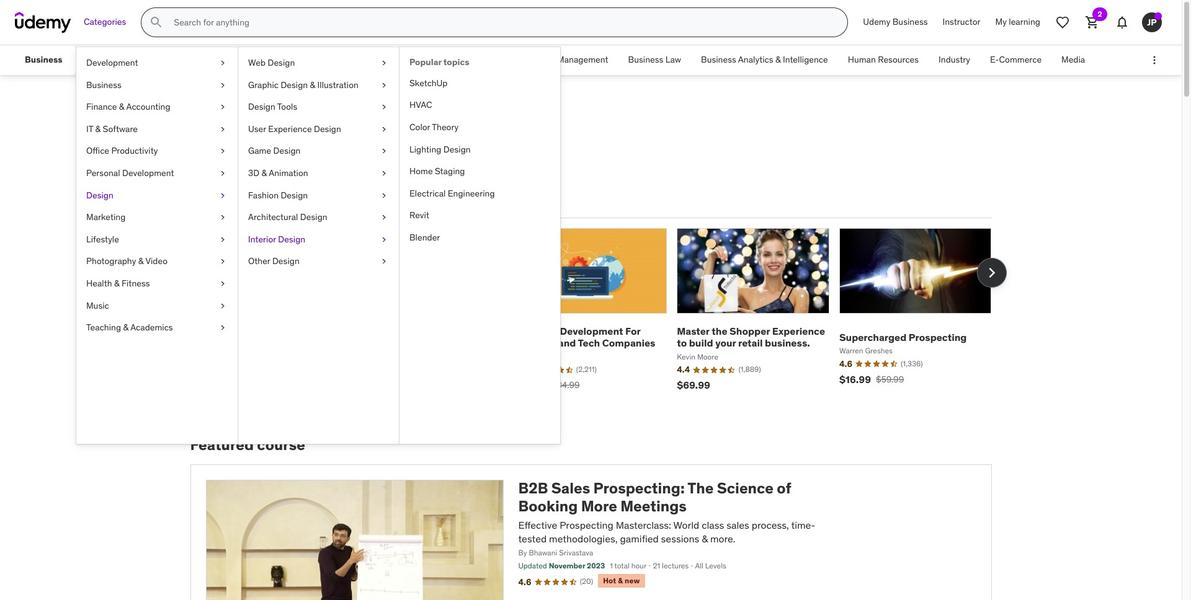 Task type: locate. For each thing, give the bounding box(es) containing it.
xsmall image inside lifestyle link
[[218, 234, 228, 246]]

design up staging
[[443, 144, 471, 155]]

xsmall image for graphic design & illustration
[[379, 79, 389, 91]]

course
[[257, 436, 305, 455]]

design up the courses to get you started
[[273, 145, 301, 157]]

design down personal on the top left
[[86, 190, 113, 201]]

& right it
[[95, 123, 101, 134]]

0 horizontal spatial management
[[262, 54, 313, 65]]

xsmall image inside interior design link
[[379, 234, 389, 246]]

media link
[[1052, 45, 1095, 75]]

design inside fashion design link
[[281, 190, 308, 201]]

development inside business development for startups and tech companies
[[560, 325, 623, 338]]

xsmall image inside development link
[[218, 57, 228, 69]]

xsmall image inside game design link
[[379, 145, 389, 158]]

& down web design link
[[310, 79, 315, 90]]

& for it & software
[[95, 123, 101, 134]]

xsmall image for architectural design
[[379, 212, 389, 224]]

to down game
[[251, 158, 266, 177]]

0 horizontal spatial sales
[[190, 104, 242, 130]]

staging
[[435, 166, 465, 177]]

all levels
[[695, 562, 726, 571]]

to left build on the right bottom
[[677, 337, 687, 350]]

entrepreneurship link
[[83, 45, 171, 75]]

xsmall image for other design
[[379, 256, 389, 268]]

business left arrow pointing to subcategory menu links image
[[25, 54, 62, 65]]

0 vertical spatial experience
[[268, 123, 312, 134]]

tools
[[277, 101, 297, 112]]

xsmall image inside web design link
[[379, 57, 389, 69]]

startups
[[515, 337, 556, 350]]

2 management from the left
[[557, 54, 608, 65]]

0 horizontal spatial prospecting
[[560, 519, 613, 532]]

web design
[[248, 57, 295, 68]]

submit search image
[[149, 15, 164, 30]]

& left video
[[138, 256, 144, 267]]

business inside business development for startups and tech companies
[[515, 325, 558, 338]]

design tools
[[248, 101, 297, 112]]

electrical
[[409, 188, 446, 199]]

management inside management link
[[262, 54, 313, 65]]

strategy
[[412, 54, 445, 65]]

engineering
[[448, 188, 495, 199]]

1 vertical spatial sales
[[551, 479, 590, 498]]

& inside b2b sales prospecting: the science of booking more meetings effective prospecting masterclass: world class sales process, time- tested methodologies, gamified sessions & more. by bhawani srivastava
[[702, 533, 708, 545]]

photography
[[86, 256, 136, 267]]

class
[[702, 519, 724, 532]]

& right 3d
[[262, 167, 267, 179]]

& right teaching
[[123, 322, 128, 333]]

1 horizontal spatial experience
[[772, 325, 825, 338]]

media
[[1062, 54, 1085, 65]]

wishlist image
[[1055, 15, 1070, 30]]

xsmall image for teaching & academics
[[218, 322, 228, 334]]

fashion
[[248, 190, 279, 201]]

experience down the tools
[[268, 123, 312, 134]]

xsmall image for photography & video
[[218, 256, 228, 268]]

office
[[86, 145, 109, 157]]

design for interior design
[[278, 234, 305, 245]]

design for graphic design & illustration
[[281, 79, 308, 90]]

design inside web design link
[[268, 57, 295, 68]]

xsmall image inside health & fitness link
[[218, 278, 228, 290]]

popular
[[219, 196, 255, 208]]

xsmall image inside "design tools" link
[[379, 101, 389, 113]]

business link
[[15, 45, 72, 75], [76, 74, 238, 96]]

gamified
[[620, 533, 659, 545]]

your
[[715, 337, 736, 350]]

xsmall image for it & software
[[218, 123, 228, 135]]

srivastava
[[559, 549, 593, 558]]

development for business
[[560, 325, 623, 338]]

retail
[[738, 337, 763, 350]]

design down animation
[[281, 190, 308, 201]]

business left the and
[[515, 325, 558, 338]]

management inside project management link
[[557, 54, 608, 65]]

architectural
[[248, 212, 298, 223]]

1 vertical spatial experience
[[772, 325, 825, 338]]

e-commerce
[[990, 54, 1042, 65]]

experience
[[268, 123, 312, 134], [772, 325, 825, 338]]

xsmall image inside architectural design link
[[379, 212, 389, 224]]

& right finance
[[119, 101, 124, 112]]

management up graphic design & illustration
[[262, 54, 313, 65]]

operations
[[464, 54, 507, 65]]

video
[[145, 256, 168, 267]]

instructor link
[[935, 7, 988, 37]]

trending
[[270, 196, 312, 208]]

0 vertical spatial development
[[86, 57, 138, 68]]

design up the tools
[[281, 79, 308, 90]]

design down architectural design
[[278, 234, 305, 245]]

(20)
[[580, 577, 593, 586]]

1 horizontal spatial business link
[[76, 74, 238, 96]]

management right project
[[557, 54, 608, 65]]

e-
[[990, 54, 999, 65]]

design down graphic
[[248, 101, 275, 112]]

game design
[[248, 145, 301, 157]]

business analytics & intelligence link
[[691, 45, 838, 75]]

0 vertical spatial to
[[251, 158, 266, 177]]

business.
[[765, 337, 810, 350]]

business link down udemy image
[[15, 45, 72, 75]]

supercharged
[[839, 331, 907, 344]]

human resources
[[848, 54, 919, 65]]

web
[[248, 57, 266, 68]]

carousel element
[[190, 228, 1007, 407]]

personal
[[86, 167, 120, 179]]

design for fashion design
[[281, 190, 308, 201]]

design inside graphic design & illustration link
[[281, 79, 308, 90]]

1 horizontal spatial prospecting
[[909, 331, 967, 344]]

total
[[615, 562, 630, 571]]

1 horizontal spatial sales
[[551, 479, 590, 498]]

graphic design & illustration
[[248, 79, 359, 90]]

xsmall image inside 3d & animation link
[[379, 167, 389, 180]]

prospecting:
[[593, 479, 685, 498]]

supercharged prospecting link
[[839, 331, 967, 344]]

xsmall image inside it & software link
[[218, 123, 228, 135]]

xsmall image
[[379, 57, 389, 69], [379, 123, 389, 135], [218, 145, 228, 158], [379, 145, 389, 158], [218, 167, 228, 180], [379, 190, 389, 202], [218, 212, 228, 224], [379, 212, 389, 224], [218, 234, 228, 246], [379, 234, 389, 246], [379, 256, 389, 268]]

prospecting inside carousel element
[[909, 331, 967, 344]]

personal development
[[86, 167, 174, 179]]

shopping cart with 2 items image
[[1085, 15, 1100, 30]]

music link
[[76, 295, 238, 317]]

experience right shopper
[[772, 325, 825, 338]]

& for teaching & academics
[[123, 322, 128, 333]]

resources
[[878, 54, 919, 65]]

business inside business analytics & intelligence link
[[701, 54, 736, 65]]

2 vertical spatial development
[[560, 325, 623, 338]]

started
[[325, 158, 377, 177]]

business left analytics
[[701, 54, 736, 65]]

prospecting inside b2b sales prospecting: the science of booking more meetings effective prospecting masterclass: world class sales process, time- tested methodologies, gamified sessions & more. by bhawani srivastava
[[560, 519, 613, 532]]

arrow pointing to subcategory menu links image
[[72, 45, 83, 75]]

sales right b2b
[[551, 479, 590, 498]]

game design link
[[238, 140, 399, 163]]

design right web
[[268, 57, 295, 68]]

& right "hot"
[[618, 576, 623, 586]]

0 vertical spatial prospecting
[[909, 331, 967, 344]]

courses to get you started
[[190, 158, 377, 177]]

design inside other design link
[[272, 256, 300, 267]]

2 link
[[1078, 7, 1107, 37]]

1 horizontal spatial management
[[557, 54, 608, 65]]

for
[[625, 325, 641, 338]]

1 vertical spatial to
[[677, 337, 687, 350]]

web design link
[[238, 52, 399, 74]]

xsmall image inside design link
[[218, 190, 228, 202]]

business left popular
[[374, 54, 409, 65]]

business development for startups and tech companies
[[515, 325, 655, 350]]

& for finance & accounting
[[119, 101, 124, 112]]

interior design link
[[238, 229, 399, 251]]

design inside interior design link
[[278, 234, 305, 245]]

my
[[996, 16, 1007, 27]]

udemy business
[[863, 16, 928, 27]]

xsmall image inside photography & video link
[[218, 256, 228, 268]]

& down class
[[702, 533, 708, 545]]

design inside lighting design link
[[443, 144, 471, 155]]

time-
[[791, 519, 815, 532]]

xsmall image for game design
[[379, 145, 389, 158]]

business strategy link
[[364, 45, 455, 75]]

november
[[549, 562, 585, 571]]

communication
[[181, 54, 242, 65]]

1 vertical spatial development
[[122, 167, 174, 179]]

xsmall image for health & fitness
[[218, 278, 228, 290]]

xsmall image inside the user experience design link
[[379, 123, 389, 135]]

& for hot & new
[[618, 576, 623, 586]]

xsmall image
[[218, 57, 228, 69], [218, 79, 228, 91], [379, 79, 389, 91], [218, 101, 228, 113], [379, 101, 389, 113], [218, 123, 228, 135], [379, 167, 389, 180], [218, 190, 228, 202], [218, 256, 228, 268], [218, 278, 228, 290], [218, 300, 228, 312], [218, 322, 228, 334]]

productivity
[[111, 145, 158, 157]]

design for other design
[[272, 256, 300, 267]]

& for health & fitness
[[114, 278, 119, 289]]

business link up accounting
[[76, 74, 238, 96]]

1 management from the left
[[262, 54, 313, 65]]

xsmall image for development
[[218, 57, 228, 69]]

design tools link
[[238, 96, 399, 118]]

business left law
[[628, 54, 663, 65]]

xsmall image for fashion design
[[379, 190, 389, 202]]

0 horizontal spatial to
[[251, 158, 266, 177]]

xsmall image inside marketing link
[[218, 212, 228, 224]]

design inside game design link
[[273, 145, 301, 157]]

0 horizontal spatial business link
[[15, 45, 72, 75]]

business right udemy
[[893, 16, 928, 27]]

design for architectural design
[[300, 212, 327, 223]]

xsmall image inside music link
[[218, 300, 228, 312]]

it & software
[[86, 123, 138, 134]]

0 horizontal spatial experience
[[268, 123, 312, 134]]

hvac link
[[400, 95, 560, 117]]

3d & animation link
[[238, 163, 399, 185]]

& right health
[[114, 278, 119, 289]]

design down "design tools" link
[[314, 123, 341, 134]]

world
[[673, 519, 699, 532]]

xsmall image inside graphic design & illustration link
[[379, 79, 389, 91]]

blender link
[[400, 227, 560, 249]]

21 lectures
[[653, 562, 689, 571]]

sales inside b2b sales prospecting: the science of booking more meetings effective prospecting masterclass: world class sales process, time- tested methodologies, gamified sessions & more. by bhawani srivastava
[[551, 479, 590, 498]]

xsmall image for music
[[218, 300, 228, 312]]

xsmall image for lifestyle
[[218, 234, 228, 246]]

popular topics
[[409, 56, 469, 68]]

home
[[409, 166, 433, 177]]

user
[[248, 123, 266, 134]]

xsmall image inside fashion design link
[[379, 190, 389, 202]]

business up finance
[[86, 79, 121, 90]]

design
[[268, 57, 295, 68], [281, 79, 308, 90], [248, 101, 275, 112], [314, 123, 341, 134], [443, 144, 471, 155], [273, 145, 301, 157], [86, 190, 113, 201], [281, 190, 308, 201], [300, 212, 327, 223], [278, 234, 305, 245], [272, 256, 300, 267]]

xsmall image inside other design link
[[379, 256, 389, 268]]

2023
[[587, 562, 605, 571]]

design down fashion design link
[[300, 212, 327, 223]]

xsmall image inside personal development link
[[218, 167, 228, 180]]

design inside "design tools" link
[[248, 101, 275, 112]]

effective
[[518, 519, 557, 532]]

xsmall image inside office productivity link
[[218, 145, 228, 158]]

electrical engineering
[[409, 188, 495, 199]]

jp link
[[1137, 7, 1167, 37]]

xsmall image for interior design
[[379, 234, 389, 246]]

home staging
[[409, 166, 465, 177]]

development
[[86, 57, 138, 68], [122, 167, 174, 179], [560, 325, 623, 338]]

more
[[581, 497, 617, 516]]

office productivity
[[86, 145, 158, 157]]

1 horizontal spatial to
[[677, 337, 687, 350]]

design link
[[76, 185, 238, 207]]

design down interior design
[[272, 256, 300, 267]]

next image
[[982, 263, 1002, 283]]

intelligence
[[783, 54, 828, 65]]

xsmall image inside teaching & academics link
[[218, 322, 228, 334]]

design inside architectural design link
[[300, 212, 327, 223]]

sales left the user
[[190, 104, 242, 130]]

xsmall image for design
[[218, 190, 228, 202]]

xsmall image inside finance & accounting link
[[218, 101, 228, 113]]

to inside the master the shopper experience to build your retail business.
[[677, 337, 687, 350]]

1 vertical spatial prospecting
[[560, 519, 613, 532]]



Task type: vqa. For each thing, say whether or not it's contained in the screenshot.
Nasdaq image
no



Task type: describe. For each thing, give the bounding box(es) containing it.
human
[[848, 54, 876, 65]]

design inside the user experience design link
[[314, 123, 341, 134]]

graphic design & illustration link
[[238, 74, 399, 96]]

business analytics & intelligence
[[701, 54, 828, 65]]

& right analytics
[[776, 54, 781, 65]]

lighting
[[409, 144, 441, 155]]

jp
[[1147, 16, 1157, 28]]

other design link
[[238, 251, 399, 273]]

health & fitness
[[86, 278, 150, 289]]

masterclass:
[[616, 519, 671, 532]]

hvac
[[409, 100, 432, 111]]

color theory
[[409, 122, 459, 133]]

xsmall image for personal development
[[218, 167, 228, 180]]

and
[[558, 337, 576, 350]]

business development for startups and tech companies link
[[515, 325, 655, 350]]

human resources link
[[838, 45, 929, 75]]

commerce
[[999, 54, 1042, 65]]

lighting design link
[[400, 139, 560, 161]]

xsmall image for design tools
[[379, 101, 389, 113]]

methodologies,
[[549, 533, 618, 545]]

interior design
[[248, 234, 305, 245]]

xsmall image for web design
[[379, 57, 389, 69]]

other
[[248, 256, 270, 267]]

sketchup
[[409, 77, 448, 89]]

experience inside the master the shopper experience to build your retail business.
[[772, 325, 825, 338]]

of
[[777, 479, 791, 498]]

b2b sales prospecting: the science of booking more meetings effective prospecting masterclass: world class sales process, time- tested methodologies, gamified sessions & more. by bhawani srivastava
[[518, 479, 815, 558]]

booking
[[518, 497, 578, 516]]

2
[[1098, 9, 1102, 19]]

build
[[689, 337, 713, 350]]

master
[[677, 325, 710, 338]]

3d & animation
[[248, 167, 308, 179]]

architectural design link
[[238, 207, 399, 229]]

management link
[[252, 45, 323, 75]]

e-commerce link
[[980, 45, 1052, 75]]

design for game design
[[273, 145, 301, 157]]

business inside the udemy business link
[[893, 16, 928, 27]]

blender
[[409, 232, 440, 243]]

xsmall image for business
[[218, 79, 228, 91]]

tested
[[518, 533, 547, 545]]

other design
[[248, 256, 300, 267]]

teaching
[[86, 322, 121, 333]]

xsmall image for office productivity
[[218, 145, 228, 158]]

my learning
[[996, 16, 1040, 27]]

0 vertical spatial sales
[[190, 104, 242, 130]]

process,
[[752, 519, 789, 532]]

notifications image
[[1115, 15, 1130, 30]]

office productivity link
[[76, 140, 238, 163]]

business inside business strategy link
[[374, 54, 409, 65]]

levels
[[705, 562, 726, 571]]

updated november 2023
[[518, 562, 605, 571]]

the
[[712, 325, 728, 338]]

science
[[717, 479, 774, 498]]

featured course
[[190, 436, 305, 455]]

sessions
[[661, 533, 699, 545]]

design for lighting design
[[443, 144, 471, 155]]

udemy business link
[[856, 7, 935, 37]]

b2b
[[518, 479, 548, 498]]

project management
[[527, 54, 608, 65]]

design for web design
[[268, 57, 295, 68]]

3d
[[248, 167, 259, 179]]

1 vertical spatial courses
[[190, 158, 248, 177]]

development link
[[76, 52, 238, 74]]

supercharged prospecting
[[839, 331, 967, 344]]

21
[[653, 562, 660, 571]]

categories button
[[76, 7, 134, 37]]

xsmall image for finance & accounting
[[218, 101, 228, 113]]

interior design element
[[399, 47, 560, 444]]

shopper
[[730, 325, 770, 338]]

the
[[688, 479, 714, 498]]

teaching & academics link
[[76, 317, 238, 339]]

& for photography & video
[[138, 256, 144, 267]]

udemy image
[[15, 12, 71, 33]]

user experience design
[[248, 123, 341, 134]]

project management link
[[517, 45, 618, 75]]

color
[[409, 122, 430, 133]]

electrical engineering link
[[400, 183, 560, 205]]

Search for anything text field
[[171, 12, 833, 33]]

project
[[527, 54, 555, 65]]

home staging link
[[400, 161, 560, 183]]

finance
[[86, 101, 117, 112]]

industry link
[[929, 45, 980, 75]]

design inside design link
[[86, 190, 113, 201]]

xsmall image for marketing
[[218, 212, 228, 224]]

business inside business law link
[[628, 54, 663, 65]]

more subcategory menu links image
[[1148, 54, 1161, 66]]

revit
[[409, 210, 429, 221]]

hot & new
[[603, 576, 640, 586]]

0 vertical spatial courses
[[246, 104, 327, 130]]

& for 3d & animation
[[262, 167, 267, 179]]

teaching & academics
[[86, 322, 173, 333]]

by
[[518, 549, 527, 558]]

new
[[625, 576, 640, 586]]

hot
[[603, 576, 616, 586]]

xsmall image for 3d & animation
[[379, 167, 389, 180]]

user experience design link
[[238, 118, 399, 140]]

business law
[[628, 54, 681, 65]]

law
[[666, 54, 681, 65]]

hour
[[631, 562, 647, 571]]

fashion design link
[[238, 185, 399, 207]]

featured
[[190, 436, 254, 455]]

development for personal
[[122, 167, 174, 179]]

xsmall image for user experience design
[[379, 123, 389, 135]]

personal development link
[[76, 163, 238, 185]]

1
[[610, 562, 613, 571]]

you have alerts image
[[1155, 12, 1162, 20]]

academics
[[130, 322, 173, 333]]

finance & accounting link
[[76, 96, 238, 118]]

lectures
[[662, 562, 689, 571]]



